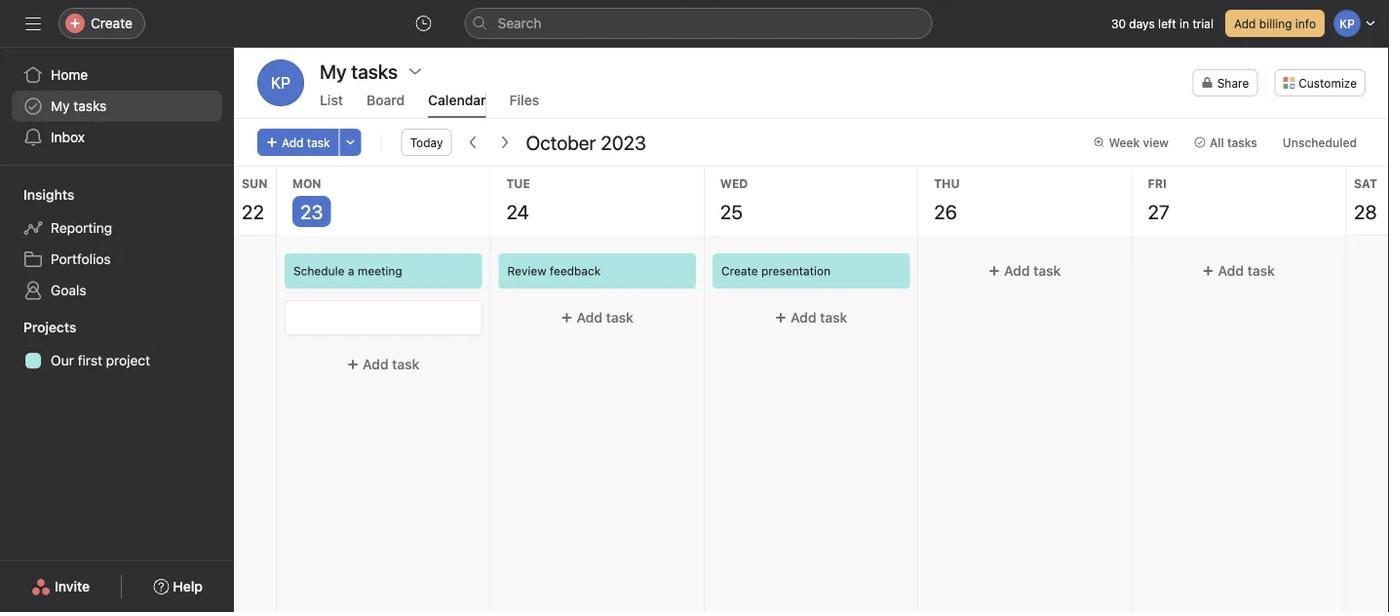 Task type: vqa. For each thing, say whether or not it's contained in the screenshot.
"start building your workflow in two minutes automate your team's process and keep work flowing."
no



Task type: locate. For each thing, give the bounding box(es) containing it.
unscheduled
[[1283, 136, 1358, 149]]

26
[[935, 200, 958, 223]]

tasks
[[73, 98, 107, 114], [1228, 136, 1258, 149]]

october
[[526, 131, 596, 154]]

tasks inside "dropdown button"
[[1228, 136, 1258, 149]]

mon
[[293, 177, 321, 190]]

sun
[[242, 177, 268, 190]]

wed
[[721, 177, 748, 190]]

project
[[106, 353, 150, 369]]

task
[[307, 136, 330, 149], [1034, 263, 1062, 279], [1248, 263, 1276, 279], [606, 310, 634, 326], [820, 310, 848, 326], [392, 356, 420, 373]]

unscheduled button
[[1275, 129, 1366, 156]]

create button
[[59, 8, 145, 39]]

our
[[51, 353, 74, 369]]

invite
[[55, 579, 90, 595]]

global element
[[0, 48, 234, 165]]

files
[[510, 92, 540, 108]]

sat
[[1355, 177, 1378, 190]]

projects button
[[0, 318, 76, 337]]

1 vertical spatial create
[[722, 264, 758, 278]]

30 days left in trial
[[1112, 17, 1214, 30]]

portfolios
[[51, 251, 111, 267]]

add task
[[282, 136, 330, 149], [1005, 263, 1062, 279], [1219, 263, 1276, 279], [577, 310, 634, 326], [791, 310, 848, 326], [363, 356, 420, 373]]

help
[[173, 579, 203, 595]]

search
[[498, 15, 542, 31]]

our first project link
[[12, 345, 222, 376]]

billing
[[1260, 17, 1293, 30]]

tue
[[507, 177, 530, 190]]

goals link
[[12, 275, 222, 306]]

tasks right all
[[1228, 136, 1258, 149]]

my tasks link
[[12, 91, 222, 122]]

board link
[[367, 92, 405, 118]]

kp
[[271, 74, 291, 92]]

list link
[[320, 92, 343, 118]]

review feedback
[[508, 264, 601, 278]]

create inside popup button
[[91, 15, 133, 31]]

more actions image
[[345, 137, 357, 148]]

create presentation
[[722, 264, 831, 278]]

schedule
[[294, 264, 345, 278]]

feedback
[[550, 264, 601, 278]]

add inside button
[[1235, 17, 1257, 30]]

create
[[91, 15, 133, 31], [722, 264, 758, 278]]

0 horizontal spatial create
[[91, 15, 133, 31]]

0 horizontal spatial tasks
[[73, 98, 107, 114]]

next week image
[[497, 135, 512, 150]]

previous week image
[[466, 135, 481, 150]]

1 horizontal spatial tasks
[[1228, 136, 1258, 149]]

create left presentation
[[722, 264, 758, 278]]

create up home link
[[91, 15, 133, 31]]

presentation
[[761, 264, 831, 278]]

tasks for my tasks
[[73, 98, 107, 114]]

add task button
[[257, 129, 339, 156], [927, 254, 1124, 289], [1141, 254, 1338, 289], [499, 300, 696, 335], [713, 300, 910, 335], [285, 347, 482, 382]]

reporting link
[[12, 213, 222, 244]]

week
[[1109, 136, 1140, 149]]

1 vertical spatial tasks
[[1228, 136, 1258, 149]]

thu
[[935, 177, 960, 190]]

tasks right my
[[73, 98, 107, 114]]

hide sidebar image
[[25, 16, 41, 31]]

search button
[[465, 8, 933, 39]]

tasks inside global element
[[73, 98, 107, 114]]

review
[[508, 264, 547, 278]]

calendar link
[[428, 92, 486, 118]]

0 vertical spatial create
[[91, 15, 133, 31]]

0 vertical spatial tasks
[[73, 98, 107, 114]]

1 horizontal spatial create
[[722, 264, 758, 278]]

add
[[1235, 17, 1257, 30], [282, 136, 304, 149], [1005, 263, 1031, 279], [1219, 263, 1245, 279], [577, 310, 603, 326], [791, 310, 817, 326], [363, 356, 389, 373]]

left
[[1159, 17, 1177, 30]]



Task type: describe. For each thing, give the bounding box(es) containing it.
calendar
[[428, 92, 486, 108]]

kp button
[[257, 59, 304, 106]]

october 2023
[[526, 131, 647, 154]]

create for create presentation
[[722, 264, 758, 278]]

all tasks
[[1210, 136, 1258, 149]]

schedule a meeting
[[294, 264, 402, 278]]

24
[[507, 200, 529, 223]]

tue 24
[[507, 177, 530, 223]]

insights button
[[0, 185, 74, 205]]

invite button
[[19, 570, 103, 605]]

2023
[[601, 131, 647, 154]]

sun 22
[[242, 177, 268, 223]]

home
[[51, 67, 88, 83]]

mon 23
[[293, 177, 323, 223]]

tasks for all tasks
[[1228, 136, 1258, 149]]

30
[[1112, 17, 1126, 30]]

projects element
[[0, 310, 234, 380]]

help button
[[141, 570, 215, 605]]

board
[[367, 92, 405, 108]]

sat 28
[[1355, 177, 1378, 223]]

meeting
[[358, 264, 402, 278]]

all
[[1210, 136, 1225, 149]]

fri
[[1148, 177, 1167, 190]]

share button
[[1193, 69, 1258, 97]]

wed 25
[[721, 177, 748, 223]]

28
[[1355, 200, 1378, 223]]

add billing info button
[[1226, 10, 1325, 37]]

my tasks
[[320, 59, 398, 82]]

25
[[721, 200, 743, 223]]

customize button
[[1275, 69, 1366, 97]]

in
[[1180, 17, 1190, 30]]

first
[[78, 353, 102, 369]]

a
[[348, 264, 355, 278]]

my
[[51, 98, 70, 114]]

add billing info
[[1235, 17, 1317, 30]]

thu 26
[[935, 177, 960, 223]]

info
[[1296, 17, 1317, 30]]

fri 27
[[1148, 177, 1170, 223]]

history image
[[416, 16, 432, 31]]

reporting
[[51, 220, 112, 236]]

27
[[1148, 200, 1170, 223]]

today button
[[401, 129, 452, 156]]

share
[[1218, 76, 1250, 90]]

week view button
[[1085, 129, 1178, 156]]

files link
[[510, 92, 540, 118]]

our first project
[[51, 353, 150, 369]]

create for create
[[91, 15, 133, 31]]

home link
[[12, 59, 222, 91]]

today
[[410, 136, 443, 149]]

goals
[[51, 282, 86, 298]]

inbox
[[51, 129, 85, 145]]

list
[[320, 92, 343, 108]]

search list box
[[465, 8, 933, 39]]

portfolios link
[[12, 244, 222, 275]]

trial
[[1193, 17, 1214, 30]]

days
[[1130, 17, 1155, 30]]

projects
[[23, 319, 76, 335]]

week view
[[1109, 136, 1169, 149]]

insights
[[23, 187, 74, 203]]

22
[[242, 200, 264, 223]]

show options image
[[408, 63, 423, 79]]

23
[[300, 200, 323, 223]]

inbox link
[[12, 122, 222, 153]]

view
[[1144, 136, 1169, 149]]

insights element
[[0, 177, 234, 310]]

all tasks button
[[1186, 129, 1267, 156]]

customize
[[1299, 76, 1358, 90]]

my tasks
[[51, 98, 107, 114]]



